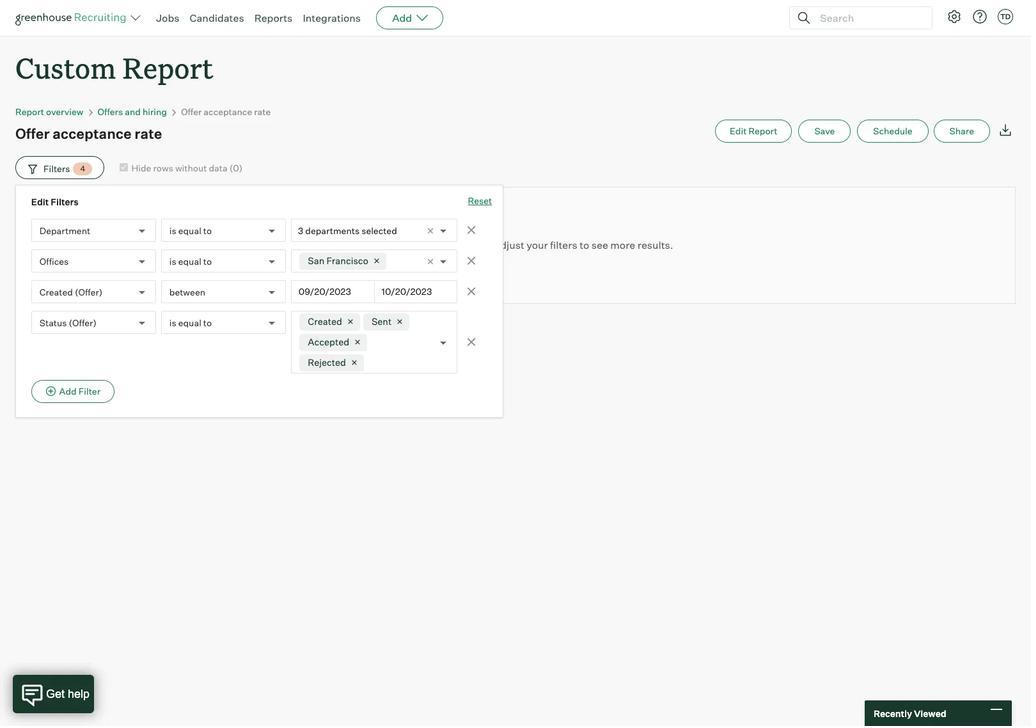 Task type: locate. For each thing, give the bounding box(es) containing it.
more
[[611, 239, 635, 252]]

to down data
[[203, 225, 212, 236]]

adjust
[[493, 239, 525, 252]]

(offer)
[[75, 286, 103, 297], [69, 317, 97, 328]]

0 vertical spatial created
[[40, 286, 73, 297]]

hide rows without data (0)
[[131, 162, 243, 173]]

1 vertical spatial add
[[59, 386, 77, 397]]

0 horizontal spatial acceptance
[[53, 125, 132, 142]]

add for add filter
[[59, 386, 77, 397]]

1 vertical spatial acceptance
[[53, 125, 132, 142]]

report left 'save'
[[749, 126, 778, 136]]

sent
[[372, 316, 392, 327]]

0 horizontal spatial add
[[59, 386, 77, 397]]

custom
[[15, 49, 116, 86]]

integrations link
[[303, 12, 361, 24]]

td
[[1000, 12, 1011, 21]]

1 vertical spatial filters
[[51, 197, 79, 207]]

acceptance down offers
[[53, 125, 132, 142]]

is equal to for created
[[169, 317, 212, 328]]

configure image
[[947, 9, 962, 24]]

1 horizontal spatial add
[[392, 12, 412, 24]]

0 horizontal spatial edit
[[31, 197, 49, 207]]

equal for created
[[178, 317, 201, 328]]

1 vertical spatial offer acceptance rate
[[15, 125, 162, 142]]

3 is equal to from the top
[[169, 317, 212, 328]]

offer right hiring
[[181, 106, 202, 117]]

offer acceptance rate
[[181, 106, 271, 117], [15, 125, 162, 142]]

1 vertical spatial report
[[15, 106, 44, 117]]

4
[[80, 164, 85, 173]]

(offer) right status
[[69, 317, 97, 328]]

report left overview
[[15, 106, 44, 117]]

report up hiring
[[123, 49, 213, 86]]

selected
[[362, 225, 397, 236]]

save button
[[799, 120, 851, 143]]

offers and hiring
[[98, 106, 167, 117]]

3 is from the top
[[169, 317, 176, 328]]

0 vertical spatial (offer)
[[75, 286, 103, 297]]

0 vertical spatial edit
[[730, 126, 747, 136]]

edit
[[730, 126, 747, 136], [31, 197, 49, 207]]

0 vertical spatial acceptance
[[204, 106, 252, 117]]

(offer) for created (offer)
[[75, 286, 103, 297]]

2 is from the top
[[169, 256, 176, 267]]

1 is from the top
[[169, 225, 176, 236]]

greenhouse recruiting image
[[15, 10, 131, 26]]

jobs link
[[156, 12, 179, 24]]

1 equal from the top
[[178, 225, 201, 236]]

edit report link
[[715, 120, 792, 143]]

offer
[[181, 106, 202, 117], [15, 125, 50, 142]]

offer acceptance rate down offers
[[15, 125, 162, 142]]

2 vertical spatial is equal to
[[169, 317, 212, 328]]

2 vertical spatial is
[[169, 317, 176, 328]]

1 horizontal spatial report
[[123, 49, 213, 86]]

report overview
[[15, 106, 84, 117]]

0 vertical spatial filters
[[44, 163, 70, 174]]

to
[[203, 225, 212, 236], [580, 239, 589, 252], [203, 256, 212, 267], [203, 317, 212, 328]]

recently viewed
[[874, 708, 947, 719]]

10/20/2023
[[382, 286, 432, 297]]

2 horizontal spatial report
[[749, 126, 778, 136]]

download image
[[998, 122, 1013, 138]]

0 vertical spatial is
[[169, 225, 176, 236]]

reports link
[[254, 12, 293, 24]]

1 vertical spatial rate
[[135, 125, 162, 142]]

offer acceptance rate up data
[[181, 106, 271, 117]]

filter
[[79, 386, 100, 397]]

rate
[[254, 106, 271, 117], [135, 125, 162, 142]]

0 vertical spatial equal
[[178, 225, 201, 236]]

(offer) for status (offer)
[[69, 317, 97, 328]]

filters
[[44, 163, 70, 174], [51, 197, 79, 207]]

0 horizontal spatial offer
[[15, 125, 50, 142]]

filters up department
[[51, 197, 79, 207]]

created
[[40, 286, 73, 297], [308, 316, 342, 327]]

0 horizontal spatial rate
[[135, 125, 162, 142]]

3 equal from the top
[[178, 317, 201, 328]]

add button
[[376, 6, 443, 29]]

report
[[123, 49, 213, 86], [15, 106, 44, 117], [749, 126, 778, 136]]

1 vertical spatial is equal to
[[169, 256, 212, 267]]

found.
[[460, 239, 491, 252]]

1 horizontal spatial edit
[[730, 126, 747, 136]]

created up accepted
[[308, 316, 342, 327]]

edit filters
[[31, 197, 79, 207]]

Search text field
[[817, 9, 921, 27]]

to down between
[[203, 317, 212, 328]]

reports
[[254, 12, 293, 24]]

1 vertical spatial equal
[[178, 256, 201, 267]]

1 vertical spatial created
[[308, 316, 342, 327]]

offer acceptance rate link
[[181, 106, 271, 117]]

filter image
[[26, 163, 37, 174]]

accepted
[[308, 336, 349, 348]]

0 vertical spatial is equal to
[[169, 225, 212, 236]]

1 vertical spatial is
[[169, 256, 176, 267]]

and
[[125, 106, 141, 117]]

1 horizontal spatial offer acceptance rate
[[181, 106, 271, 117]]

Hide rows without data (0) checkbox
[[120, 163, 128, 171]]

results.
[[638, 239, 674, 252]]

1 vertical spatial edit
[[31, 197, 49, 207]]

hiring
[[143, 106, 167, 117]]

acceptance up (0)
[[204, 106, 252, 117]]

no
[[358, 239, 371, 252]]

candidates
[[190, 12, 244, 24]]

0 horizontal spatial report
[[15, 106, 44, 117]]

to for status (offer)
[[203, 317, 212, 328]]

department
[[40, 225, 90, 236]]

between
[[169, 286, 205, 297]]

rejected
[[308, 357, 346, 368]]

recently
[[874, 708, 912, 719]]

add inside button
[[59, 386, 77, 397]]

to left see
[[580, 239, 589, 252]]

add for add
[[392, 12, 412, 24]]

is for created
[[169, 317, 176, 328]]

0 vertical spatial add
[[392, 12, 412, 24]]

1 vertical spatial (offer)
[[69, 317, 97, 328]]

to up between
[[203, 256, 212, 267]]

1 horizontal spatial created
[[308, 316, 342, 327]]

save
[[815, 126, 835, 136]]

(offer) up 'status (offer)'
[[75, 286, 103, 297]]

report for custom report
[[123, 49, 213, 86]]

2 vertical spatial equal
[[178, 317, 201, 328]]

add
[[392, 12, 412, 24], [59, 386, 77, 397]]

departments
[[305, 225, 360, 236]]

2 vertical spatial report
[[749, 126, 778, 136]]

2 is equal to from the top
[[169, 256, 212, 267]]

created down offices
[[40, 286, 73, 297]]

0 vertical spatial offer acceptance rate
[[181, 106, 271, 117]]

1 horizontal spatial offer
[[181, 106, 202, 117]]

add inside popup button
[[392, 12, 412, 24]]

1 is equal to from the top
[[169, 225, 212, 236]]

francisco
[[327, 255, 369, 267]]

to for offices
[[203, 256, 212, 267]]

0 horizontal spatial created
[[40, 286, 73, 297]]

offer down report overview
[[15, 125, 50, 142]]

san
[[308, 255, 325, 267]]

0 vertical spatial rate
[[254, 106, 271, 117]]

acceptance
[[204, 106, 252, 117], [53, 125, 132, 142]]

is equal to
[[169, 225, 212, 236], [169, 256, 212, 267], [169, 317, 212, 328]]

is
[[169, 225, 176, 236], [169, 256, 176, 267], [169, 317, 176, 328]]

0 vertical spatial report
[[123, 49, 213, 86]]

filters right filter image
[[44, 163, 70, 174]]

0 vertical spatial offer
[[181, 106, 202, 117]]

equal
[[178, 225, 201, 236], [178, 256, 201, 267], [178, 317, 201, 328]]

equal for san francisco
[[178, 256, 201, 267]]

2 equal from the top
[[178, 256, 201, 267]]



Task type: describe. For each thing, give the bounding box(es) containing it.
offers and hiring link
[[98, 106, 167, 117]]

schedule button
[[857, 120, 929, 143]]

report for edit report
[[749, 126, 778, 136]]

reset
[[468, 195, 492, 206]]

no matching records found. adjust your filters to see more results. row group
[[15, 187, 1016, 304]]

overview
[[46, 106, 84, 117]]

without
[[175, 162, 207, 173]]

add filter
[[59, 386, 100, 397]]

filters
[[550, 239, 577, 252]]

hide
[[131, 162, 151, 173]]

3
[[298, 225, 303, 236]]

is for san francisco
[[169, 256, 176, 267]]

share
[[950, 126, 974, 136]]

integrations
[[303, 12, 361, 24]]

0 horizontal spatial offer acceptance rate
[[15, 125, 162, 142]]

records
[[421, 239, 458, 252]]

jobs
[[156, 12, 179, 24]]

san francisco
[[308, 255, 369, 267]]

to inside row group
[[580, 239, 589, 252]]

created for created
[[308, 316, 342, 327]]

edit for edit filters
[[31, 197, 49, 207]]

1 vertical spatial offer
[[15, 125, 50, 142]]

to for department
[[203, 225, 212, 236]]

td button
[[998, 9, 1013, 24]]

data
[[209, 162, 228, 173]]

matching
[[374, 239, 419, 252]]

your
[[527, 239, 548, 252]]

1 horizontal spatial acceptance
[[204, 106, 252, 117]]

09/20/2023
[[299, 286, 351, 297]]

candidates link
[[190, 12, 244, 24]]

rows
[[153, 162, 173, 173]]

viewed
[[914, 708, 947, 719]]

(0)
[[229, 162, 243, 173]]

offices
[[40, 256, 69, 267]]

save and schedule this report to revisit it! element
[[799, 120, 857, 143]]

add filter button
[[31, 380, 114, 403]]

share button
[[934, 120, 990, 143]]

offers
[[98, 106, 123, 117]]

no matching records found. adjust your filters to see more results.
[[358, 239, 674, 252]]

edit for edit report
[[730, 126, 747, 136]]

see
[[592, 239, 608, 252]]

status
[[40, 317, 67, 328]]

report overview link
[[15, 106, 84, 117]]

created for created (offer)
[[40, 286, 73, 297]]

reset link
[[468, 195, 492, 209]]

status (offer)
[[40, 317, 97, 328]]

td button
[[995, 6, 1016, 27]]

1 horizontal spatial rate
[[254, 106, 271, 117]]

custom report
[[15, 49, 213, 86]]

edit report
[[730, 126, 778, 136]]

schedule
[[873, 126, 913, 136]]

3 departments selected
[[298, 225, 397, 236]]

is equal to for san francisco
[[169, 256, 212, 267]]

created (offer)
[[40, 286, 103, 297]]



Task type: vqa. For each thing, say whether or not it's contained in the screenshot.
3rd is equal to
yes



